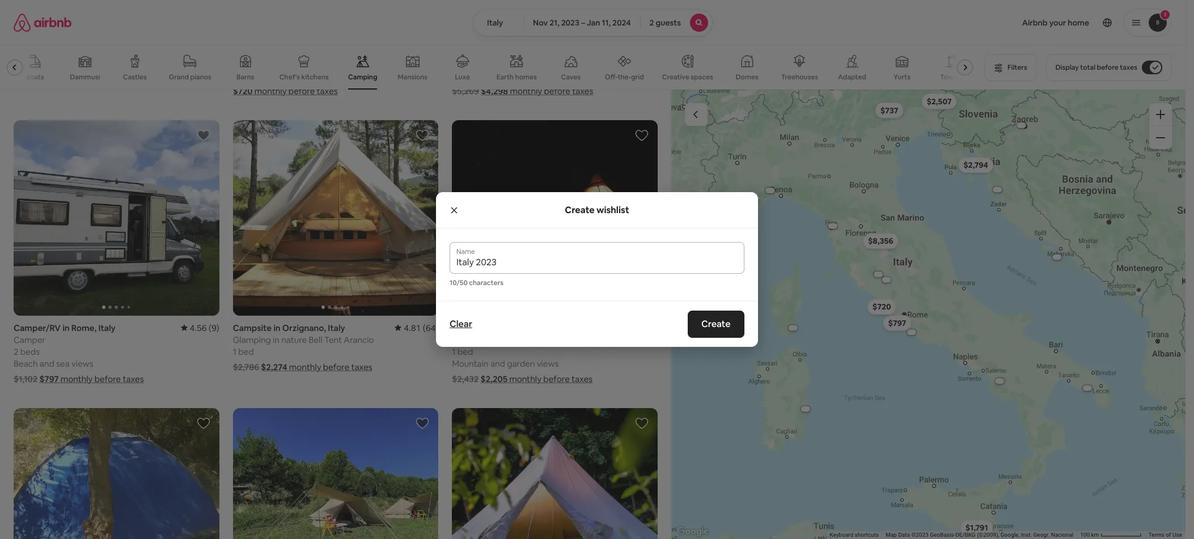 Task type: locate. For each thing, give the bounding box(es) containing it.
italy right aquara,
[[535, 323, 552, 333]]

1 campsite from the left
[[233, 323, 272, 333]]

tent in sorano, italy glamping in nature with a magnificent view 2 beds garden and valley views $5,269 $4,298 monthly before taxes
[[452, 35, 621, 97]]

0 horizontal spatial campsite
[[233, 323, 272, 333]]

and up $2,205
[[491, 358, 506, 369]]

$720 down barns
[[233, 86, 253, 97]]

0 horizontal spatial nature
[[282, 335, 307, 345]]

map
[[886, 532, 897, 539]]

the left green
[[347, 47, 360, 57]]

2 horizontal spatial bed
[[458, 346, 473, 357]]

monthly inside 1 bed mountain and garden views $2,432 $2,205 monthly before taxes
[[510, 374, 542, 384]]

monthly down the urban
[[43, 74, 75, 85]]

2 up beach
[[14, 346, 18, 357]]

zoom out image
[[1157, 133, 1166, 142]]

view up off-
[[603, 47, 621, 57]]

taxes inside camper/rv in rome, italy camper 2 beds beach and sea views $1,102 $797 monthly before taxes
[[123, 374, 144, 384]]

aquara,
[[502, 323, 533, 333]]

garden down hills
[[266, 70, 294, 81]]

glamping inside campsite in orzignano, italy glamping in nature bell tent arancio 1 bed $2,786 $2,274 monthly before taxes
[[233, 335, 271, 345]]

2 horizontal spatial tent
[[452, 35, 470, 45]]

rome,
[[71, 323, 97, 333]]

and inside camper/rv in civitavecchia, italy roast in the hills immersed in the green  sea view 3 beds sea and garden views $720 monthly before taxes
[[249, 70, 264, 81]]

bed down zaluka
[[19, 58, 35, 69]]

campsite inside campsite in orzignano, italy glamping in nature bell tent arancio 1 bed $2,786 $2,274 monthly before taxes
[[233, 323, 272, 333]]

kitchens
[[302, 73, 329, 82]]

2 the from the left
[[347, 47, 360, 57]]

tent up zaluka
[[14, 35, 32, 45]]

1 bed mountain and garden views $2,432 $2,205 monthly before taxes
[[452, 346, 593, 384]]

1 horizontal spatial view
[[603, 47, 621, 57]]

monthly down bell
[[289, 362, 321, 373]]

keyboard shortcuts button
[[830, 532, 879, 540]]

1 horizontal spatial garden
[[507, 358, 535, 369]]

$797
[[889, 318, 907, 328], [39, 374, 59, 384]]

clear button
[[444, 313, 478, 336]]

1 view from the left
[[402, 47, 420, 57]]

$2,507 button
[[922, 93, 957, 109]]

$797 inside $720 $797
[[889, 318, 907, 328]]

none text field inside name this wishlist "dialog"
[[457, 257, 738, 268]]

2 campsite from the left
[[452, 323, 491, 333]]

before inside campsite in orzignano, italy glamping in nature bell tent arancio 1 bed $2,786 $2,274 monthly before taxes
[[323, 362, 350, 373]]

sea
[[387, 47, 400, 57], [56, 358, 70, 369]]

sea
[[233, 70, 247, 81]]

bed inside 1 bed mountain and garden views $2,432 $2,205 monthly before taxes
[[458, 346, 473, 357]]

0 horizontal spatial beds
[[20, 346, 40, 357]]

campsite for campsite in orzignano, italy glamping in nature bell tent arancio 1 bed $2,786 $2,274 monthly before taxes
[[233, 323, 272, 333]]

garden
[[266, 70, 294, 81], [507, 358, 535, 369]]

$5,269
[[452, 86, 479, 97]]

orzignano,
[[282, 323, 326, 333]]

tent
[[14, 35, 32, 45], [452, 35, 470, 45], [325, 335, 342, 345]]

beds
[[240, 58, 259, 69], [459, 58, 479, 69], [20, 346, 40, 357]]

0 horizontal spatial $797
[[39, 374, 59, 384]]

2 up the luxe
[[452, 58, 457, 69]]

display total before taxes
[[1056, 63, 1138, 72]]

clear
[[450, 318, 473, 330]]

$720
[[233, 86, 253, 97], [873, 302, 891, 312]]

2
[[650, 18, 654, 28], [452, 58, 457, 69], [14, 346, 18, 357]]

100 km button
[[1078, 532, 1146, 540]]

google,
[[1001, 532, 1020, 539]]

beds inside the tent in sorano, italy glamping in nature with a magnificent view 2 beds garden and valley views $5,269 $4,298 monthly before taxes
[[459, 58, 479, 69]]

0 vertical spatial $720
[[233, 86, 253, 97]]

0 vertical spatial camper/rv
[[233, 35, 280, 45]]

$1,791 button
[[961, 520, 994, 536]]

beds down roast
[[240, 58, 259, 69]]

of
[[1167, 532, 1172, 539]]

view inside camper/rv in civitavecchia, italy roast in the hills immersed in the green  sea view 3 beds sea and garden views $720 monthly before taxes
[[402, 47, 420, 57]]

4.81
[[404, 323, 421, 333]]

1 horizontal spatial the
[[347, 47, 360, 57]]

glamping up $2,786
[[233, 335, 271, 345]]

tent right (3)
[[452, 35, 470, 45]]

sea right beach
[[56, 358, 70, 369]]

1 inside campsite in orzignano, italy glamping in nature bell tent arancio 1 bed $2,786 $2,274 monthly before taxes
[[233, 346, 237, 357]]

1 vertical spatial create
[[702, 318, 731, 330]]

glamping
[[67, 47, 105, 57], [452, 47, 490, 57], [233, 335, 271, 345]]

arancio
[[344, 335, 374, 345]]

italy for tent in sorano, italy glamping in nature with a magnificent view 2 beds garden and valley views $5,269 $4,298 monthly before taxes
[[513, 35, 530, 45]]

1 vertical spatial 2
[[452, 58, 457, 69]]

yurts
[[894, 73, 911, 82]]

$4,298
[[481, 86, 508, 97]]

1 the from the left
[[266, 47, 279, 57]]

1 vertical spatial nature
[[282, 335, 307, 345]]

views
[[296, 70, 318, 81], [524, 70, 546, 81], [71, 358, 93, 369], [537, 358, 559, 369]]

0 vertical spatial create
[[565, 204, 595, 216]]

4.94
[[624, 35, 641, 45]]

italy up sorano,
[[487, 18, 504, 28]]

0 vertical spatial nature
[[501, 47, 526, 57]]

(3)
[[428, 35, 439, 45]]

0 horizontal spatial camper/rv
[[14, 323, 61, 333]]

4.95 out of 5 average rating,  22 reviews image
[[176, 35, 219, 45]]

0 horizontal spatial tent
[[14, 35, 32, 45]]

camper
[[14, 335, 45, 345]]

nature down orzignano,
[[282, 335, 307, 345]]

$1,102
[[14, 374, 38, 384]]

mountain
[[452, 358, 489, 369]]

italy inside camper/rv in rome, italy camper 2 beds beach and sea views $1,102 $797 monthly before taxes
[[98, 323, 116, 333]]

italy up arancio
[[328, 323, 345, 333]]

1 up $2,786
[[233, 346, 237, 357]]

in
[[33, 35, 40, 45], [282, 35, 289, 45], [472, 35, 479, 45], [257, 47, 264, 57], [338, 47, 345, 57], [492, 47, 499, 57], [63, 323, 70, 333], [274, 323, 281, 333], [493, 323, 500, 333], [273, 335, 280, 345]]

sea right green
[[387, 47, 400, 57]]

tent inside the tent in sorano, italy glamping in nature with a magnificent view 2 beds garden and valley views $5,269 $4,298 monthly before taxes
[[452, 35, 470, 45]]

add to wishlist: tent in baške oštarije, croatia image
[[416, 417, 430, 430]]

green
[[362, 47, 385, 57]]

camper/rv up camper in the bottom left of the page
[[14, 323, 61, 333]]

glamping inside the tent in sorano, italy glamping in nature with a magnificent view 2 beds garden and valley views $5,269 $4,298 monthly before taxes
[[452, 47, 490, 57]]

campsite right (9)
[[233, 323, 272, 333]]

bed up $2,786
[[238, 346, 254, 357]]

1 down zaluka
[[14, 58, 17, 69]]

0 horizontal spatial bed
[[19, 58, 35, 69]]

1 horizontal spatial 2
[[452, 58, 457, 69]]

monthly right $2,205
[[510, 374, 542, 384]]

4.94 (18)
[[624, 35, 658, 45]]

nature inside campsite in orzignano, italy glamping in nature bell tent arancio 1 bed $2,786 $2,274 monthly before taxes
[[282, 335, 307, 345]]

taxes inside the tent in sorano, italy glamping in nature with a magnificent view 2 beds garden and valley views $5,269 $4,298 monthly before taxes
[[573, 86, 594, 97]]

0 horizontal spatial create
[[565, 204, 595, 216]]

tent inside tent in zagreb, croatia zaluka urban glamping 1 bed $4,983 monthly before taxes
[[14, 35, 32, 45]]

add to wishlist: campsite in aquara, italy image
[[635, 129, 649, 142]]

in right immersed
[[338, 47, 345, 57]]

1 inside 1 bed mountain and garden views $2,432 $2,205 monthly before taxes
[[452, 346, 456, 357]]

taxes
[[1121, 63, 1138, 72], [105, 74, 126, 85], [317, 86, 338, 97], [573, 86, 594, 97], [352, 362, 373, 373], [123, 374, 144, 384], [572, 374, 593, 384]]

None text field
[[457, 257, 738, 268]]

(9)
[[209, 323, 219, 333]]

zoom in image
[[1157, 110, 1166, 119]]

$797 down $720 button
[[889, 318, 907, 328]]

nature for orzignano,
[[282, 335, 307, 345]]

italy up green
[[349, 35, 366, 45]]

1 horizontal spatial glamping
[[233, 335, 271, 345]]

11,
[[602, 18, 611, 28]]

nature inside the tent in sorano, italy glamping in nature with a magnificent view 2 beds garden and valley views $5,269 $4,298 monthly before taxes
[[501, 47, 526, 57]]

glamping down croatia
[[67, 47, 105, 57]]

2 horizontal spatial 2
[[650, 18, 654, 28]]

1 vertical spatial $720
[[873, 302, 891, 312]]

(©2009),
[[978, 532, 1000, 539]]

0 horizontal spatial 2
[[14, 346, 18, 357]]

create button
[[689, 311, 745, 338]]

0 horizontal spatial glamping
[[67, 47, 105, 57]]

create wishlist
[[565, 204, 630, 216]]

in left aquara,
[[493, 323, 500, 333]]

bed
[[19, 58, 35, 69], [238, 346, 254, 357], [458, 346, 473, 357]]

0 horizontal spatial 1
[[14, 58, 17, 69]]

in left sorano,
[[472, 35, 479, 45]]

taxes inside tent in zagreb, croatia zaluka urban glamping 1 bed $4,983 monthly before taxes
[[105, 74, 126, 85]]

1 vertical spatial garden
[[507, 358, 535, 369]]

spaces
[[691, 73, 714, 82]]

5.0 (3)
[[414, 35, 439, 45]]

italy inside campsite in orzignano, italy glamping in nature bell tent arancio 1 bed $2,786 $2,274 monthly before taxes
[[328, 323, 345, 333]]

0 horizontal spatial sea
[[56, 358, 70, 369]]

4.56 (9)
[[190, 323, 219, 333]]

campsite for campsite in aquara, italy
[[452, 323, 491, 333]]

2 left guests
[[650, 18, 654, 28]]

1 vertical spatial camper/rv
[[14, 323, 61, 333]]

1 horizontal spatial camper/rv
[[233, 35, 280, 45]]

chef's kitchens
[[280, 73, 329, 82]]

and right sea
[[249, 70, 264, 81]]

1 horizontal spatial tent
[[325, 335, 342, 345]]

$2,794
[[964, 160, 989, 170]]

geobasis-
[[931, 532, 956, 539]]

google map
showing 30 stays. region
[[672, 90, 1186, 540]]

add to wishlist: camper/rv in rome, italy image
[[197, 129, 210, 142]]

views inside the tent in sorano, italy glamping in nature with a magnificent view 2 beds garden and valley views $5,269 $4,298 monthly before taxes
[[524, 70, 546, 81]]

in up hills
[[282, 35, 289, 45]]

1 horizontal spatial create
[[702, 318, 731, 330]]

2 view from the left
[[603, 47, 621, 57]]

caves
[[562, 73, 581, 82]]

beds down camper in the bottom left of the page
[[20, 346, 40, 357]]

and inside the tent in sorano, italy glamping in nature with a magnificent view 2 beds garden and valley views $5,269 $4,298 monthly before taxes
[[484, 70, 498, 81]]

create inside button
[[702, 318, 731, 330]]

camper/rv up roast
[[233, 35, 280, 45]]

(18)
[[643, 35, 658, 45]]

create for create wishlist
[[565, 204, 595, 216]]

group
[[0, 45, 978, 90], [14, 120, 219, 316], [233, 120, 439, 316], [452, 120, 864, 316], [14, 408, 219, 540], [233, 408, 439, 540], [452, 408, 658, 540]]

0 vertical spatial garden
[[266, 70, 294, 81]]

campsite in aquara, italy
[[452, 323, 552, 333]]

3
[[233, 58, 238, 69]]

urban
[[41, 47, 65, 57]]

1 vertical spatial sea
[[56, 358, 70, 369]]

before inside camper/rv in civitavecchia, italy roast in the hills immersed in the green  sea view 3 beds sea and garden views $720 monthly before taxes
[[289, 86, 315, 97]]

italy inside the tent in sorano, italy glamping in nature with a magnificent view 2 beds garden and valley views $5,269 $4,298 monthly before taxes
[[513, 35, 530, 45]]

garden inside 1 bed mountain and garden views $2,432 $2,205 monthly before taxes
[[507, 358, 535, 369]]

beds inside camper/rv in civitavecchia, italy roast in the hills immersed in the green  sea view 3 beds sea and garden views $720 monthly before taxes
[[240, 58, 259, 69]]

none search field containing italy
[[473, 9, 713, 36]]

italy up with
[[513, 35, 530, 45]]

$720 inside camper/rv in civitavecchia, italy roast in the hills immersed in the green  sea view 3 beds sea and garden views $720 monthly before taxes
[[233, 86, 253, 97]]

0 horizontal spatial view
[[402, 47, 420, 57]]

$720 up $797 button
[[873, 302, 891, 312]]

in up zaluka
[[33, 35, 40, 45]]

2 horizontal spatial beds
[[459, 58, 479, 69]]

$797 right $1,102
[[39, 374, 59, 384]]

monthly down chef's
[[255, 86, 287, 97]]

1 horizontal spatial $797
[[889, 318, 907, 328]]

$720 button
[[868, 299, 897, 315]]

1 horizontal spatial $720
[[873, 302, 891, 312]]

1 horizontal spatial sea
[[387, 47, 400, 57]]

before
[[1098, 63, 1119, 72], [77, 74, 103, 85], [289, 86, 315, 97], [544, 86, 571, 97], [323, 362, 350, 373], [95, 374, 121, 384], [544, 374, 570, 384]]

view inside the tent in sorano, italy glamping in nature with a magnificent view 2 beds garden and valley views $5,269 $4,298 monthly before taxes
[[603, 47, 621, 57]]

glamping up garden
[[452, 47, 490, 57]]

None search field
[[473, 9, 713, 36]]

–
[[582, 18, 586, 28]]

views inside camper/rv in rome, italy camper 2 beds beach and sea views $1,102 $797 monthly before taxes
[[71, 358, 93, 369]]

views inside 1 bed mountain and garden views $2,432 $2,205 monthly before taxes
[[537, 358, 559, 369]]

monthly inside the tent in sorano, italy glamping in nature with a magnificent view 2 beds garden and valley views $5,269 $4,298 monthly before taxes
[[510, 86, 543, 97]]

keyboard shortcuts
[[830, 532, 879, 539]]

campsite up mountain
[[452, 323, 491, 333]]

the-
[[618, 72, 632, 82]]

2 horizontal spatial glamping
[[452, 47, 490, 57]]

italy inside camper/rv in civitavecchia, italy roast in the hills immersed in the green  sea view 3 beds sea and garden views $720 monthly before taxes
[[349, 35, 366, 45]]

0 horizontal spatial $720
[[233, 86, 253, 97]]

and right beach
[[40, 358, 54, 369]]

the left hills
[[266, 47, 279, 57]]

0 vertical spatial $797
[[889, 318, 907, 328]]

and up $4,298
[[484, 70, 498, 81]]

1 horizontal spatial beds
[[240, 58, 259, 69]]

bed up mountain
[[458, 346, 473, 357]]

in left orzignano,
[[274, 323, 281, 333]]

treehouses
[[782, 73, 819, 82]]

camper/rv for camper
[[14, 323, 61, 333]]

1 horizontal spatial bed
[[238, 346, 254, 357]]

grid
[[632, 72, 644, 82]]

monthly inside campsite in orzignano, italy glamping in nature bell tent arancio 1 bed $2,786 $2,274 monthly before taxes
[[289, 362, 321, 373]]

garden up $2,205
[[507, 358, 535, 369]]

castles
[[123, 73, 147, 82]]

2023
[[562, 18, 580, 28]]

monthly right $1,102
[[60, 374, 93, 384]]

nature down sorano,
[[501, 47, 526, 57]]

view down 5.0
[[402, 47, 420, 57]]

italy for camper/rv in civitavecchia, italy roast in the hills immersed in the green  sea view 3 beds sea and garden views $720 monthly before taxes
[[349, 35, 366, 45]]

0 vertical spatial sea
[[387, 47, 400, 57]]

google image
[[675, 525, 712, 540]]

camper/rv inside camper/rv in civitavecchia, italy roast in the hills immersed in the green  sea view 3 beds sea and garden views $720 monthly before taxes
[[233, 35, 280, 45]]

tent in zagreb, croatia zaluka urban glamping 1 bed $4,983 monthly before taxes
[[14, 35, 126, 85]]

nov 21, 2023 – jan 11, 2024
[[533, 18, 631, 28]]

camper/rv inside camper/rv in rome, italy camper 2 beds beach and sea views $1,102 $797 monthly before taxes
[[14, 323, 61, 333]]

camper/rv in civitavecchia, italy roast in the hills immersed in the green  sea view 3 beds sea and garden views $720 monthly before taxes
[[233, 35, 420, 97]]

0 horizontal spatial the
[[266, 47, 279, 57]]

italy right rome,
[[98, 323, 116, 333]]

civitavecchia,
[[291, 35, 347, 45]]

1 horizontal spatial campsite
[[452, 323, 491, 333]]

before inside tent in zagreb, croatia zaluka urban glamping 1 bed $4,983 monthly before taxes
[[77, 74, 103, 85]]

1 horizontal spatial 1
[[233, 346, 237, 357]]

1 horizontal spatial nature
[[501, 47, 526, 57]]

tent for tent in zagreb, croatia zaluka urban glamping 1 bed $4,983 monthly before taxes
[[14, 35, 32, 45]]

camper/rv in rome, italy camper 2 beds beach and sea views $1,102 $797 monthly before taxes
[[14, 323, 144, 384]]

in right roast
[[257, 47, 264, 57]]

2 inside camper/rv in rome, italy camper 2 beds beach and sea views $1,102 $797 monthly before taxes
[[14, 346, 18, 357]]

italy for campsite in aquara, italy
[[535, 323, 552, 333]]

monthly down homes
[[510, 86, 543, 97]]

glamping for campsite in orzignano, italy glamping in nature bell tent arancio 1 bed $2,786 $2,274 monthly before taxes
[[233, 335, 271, 345]]

tent right bell
[[325, 335, 342, 345]]

add to wishlist: campsite in jelsa, croatia image
[[197, 417, 210, 430]]

creative
[[663, 73, 690, 82]]

2024
[[613, 18, 631, 28]]

earth
[[497, 73, 514, 82]]

2 vertical spatial 2
[[14, 346, 18, 357]]

0 horizontal spatial garden
[[266, 70, 294, 81]]

4.56 out of 5 average rating,  9 reviews image
[[181, 323, 219, 333]]

1 vertical spatial $797
[[39, 374, 59, 384]]

nov 21, 2023 – jan 11, 2024 button
[[524, 9, 641, 36]]

jan
[[587, 18, 601, 28]]

beds up garden
[[459, 58, 479, 69]]

in left rome,
[[63, 323, 70, 333]]

monthly inside camper/rv in civitavecchia, italy roast in the hills immersed in the green  sea view 3 beds sea and garden views $720 monthly before taxes
[[255, 86, 287, 97]]

1 up mountain
[[452, 346, 456, 357]]

0 vertical spatial 2
[[650, 18, 654, 28]]

2 horizontal spatial 1
[[452, 346, 456, 357]]

$8,356 button
[[863, 233, 899, 249]]



Task type: describe. For each thing, give the bounding box(es) containing it.
sorano,
[[481, 35, 511, 45]]

camper/rv for roast
[[233, 35, 280, 45]]

monthly inside tent in zagreb, croatia zaluka urban glamping 1 bed $4,983 monthly before taxes
[[43, 74, 75, 85]]

pianos
[[190, 73, 212, 82]]

before inside camper/rv in rome, italy camper 2 beds beach and sea views $1,102 $797 monthly before taxes
[[95, 374, 121, 384]]

croatia
[[75, 35, 105, 45]]

italy button
[[473, 9, 524, 36]]

characters
[[469, 279, 504, 288]]

dammusi
[[70, 73, 100, 82]]

name this wishlist dialog
[[436, 192, 759, 347]]

hills
[[281, 47, 295, 57]]

2 inside button
[[650, 18, 654, 28]]

views inside camper/rv in civitavecchia, italy roast in the hills immersed in the green  sea view 3 beds sea and garden views $720 monthly before taxes
[[296, 70, 318, 81]]

magnificent
[[554, 47, 601, 57]]

$737 button
[[876, 102, 904, 118]]

taxes inside camper/rv in civitavecchia, italy roast in the hills immersed in the green  sea view 3 beds sea and garden views $720 monthly before taxes
[[317, 86, 338, 97]]

italy for campsite in orzignano, italy glamping in nature bell tent arancio 1 bed $2,786 $2,274 monthly before taxes
[[328, 323, 345, 333]]

and inside 1 bed mountain and garden views $2,432 $2,205 monthly before taxes
[[491, 358, 506, 369]]

before inside 1 bed mountain and garden views $2,432 $2,205 monthly before taxes
[[544, 374, 570, 384]]

beach
[[14, 358, 38, 369]]

21,
[[550, 18, 560, 28]]

$2,794 button
[[959, 157, 994, 173]]

5.0 out of 5 average rating,  3 reviews image
[[405, 35, 439, 45]]

2 inside the tent in sorano, italy glamping in nature with a magnificent view 2 beds garden and valley views $5,269 $4,298 monthly before taxes
[[452, 58, 457, 69]]

in inside camper/rv in rome, italy camper 2 beds beach and sea views $1,102 $797 monthly before taxes
[[63, 323, 70, 333]]

group containing off-the-grid
[[0, 45, 978, 90]]

bed inside campsite in orzignano, italy glamping in nature bell tent arancio 1 bed $2,786 $2,274 monthly before taxes
[[238, 346, 254, 357]]

campsite in orzignano, italy glamping in nature bell tent arancio 1 bed $2,786 $2,274 monthly before taxes
[[233, 323, 374, 373]]

4.56
[[190, 323, 207, 333]]

monthly inside camper/rv in rome, italy camper 2 beds beach and sea views $1,102 $797 monthly before taxes
[[60, 374, 93, 384]]

map data ©2023 geobasis-de/bkg (©2009), google, inst. geogr. nacional
[[886, 532, 1074, 539]]

create for create
[[702, 318, 731, 330]]

glamping inside tent in zagreb, croatia zaluka urban glamping 1 bed $4,983 monthly before taxes
[[67, 47, 105, 57]]

$2,432
[[452, 374, 479, 384]]

$2,507 $737
[[881, 96, 952, 115]]

garden inside camper/rv in civitavecchia, italy roast in the hills immersed in the green  sea view 3 beds sea and garden views $720 monthly before taxes
[[266, 70, 294, 81]]

$2,786
[[233, 362, 259, 373]]

5.0
[[414, 35, 426, 45]]

10/50
[[450, 279, 468, 288]]

sea inside camper/rv in civitavecchia, italy roast in the hills immersed in the green  sea view 3 beds sea and garden views $720 monthly before taxes
[[387, 47, 400, 57]]

off-
[[605, 72, 618, 82]]

italy inside button
[[487, 18, 504, 28]]

keyboard
[[830, 532, 854, 539]]

in down sorano,
[[492, 47, 499, 57]]

nature for sorano,
[[501, 47, 526, 57]]

profile element
[[727, 0, 1173, 45]]

before inside the tent in sorano, italy glamping in nature with a magnificent view 2 beds garden and valley views $5,269 $4,298 monthly before taxes
[[544, 86, 571, 97]]

$2,205
[[481, 374, 508, 384]]

4.81 (64)
[[404, 323, 439, 333]]

nov
[[533, 18, 548, 28]]

a
[[547, 47, 552, 57]]

1 inside tent in zagreb, croatia zaluka urban glamping 1 bed $4,983 monthly before taxes
[[14, 58, 17, 69]]

tent for tent in sorano, italy glamping in nature with a magnificent view 2 beds garden and valley views $5,269 $4,298 monthly before taxes
[[452, 35, 470, 45]]

guests
[[656, 18, 681, 28]]

tent inside campsite in orzignano, italy glamping in nature bell tent arancio 1 bed $2,786 $2,274 monthly before taxes
[[325, 335, 342, 345]]

4.81 out of 5 average rating,  64 reviews image
[[395, 323, 439, 333]]

terms of use
[[1149, 532, 1183, 539]]

towers
[[941, 73, 964, 82]]

beds inside camper/rv in rome, italy camper 2 beds beach and sea views $1,102 $797 monthly before taxes
[[20, 346, 40, 357]]

with
[[528, 47, 545, 57]]

2 guests
[[650, 18, 681, 28]]

shortcuts
[[855, 532, 879, 539]]

$720 inside $720 $797
[[873, 302, 891, 312]]

boats
[[26, 73, 44, 82]]

mansions
[[398, 73, 428, 82]]

in up $2,274
[[273, 335, 280, 345]]

chef's
[[280, 73, 300, 82]]

adapted
[[839, 73, 867, 82]]

grand pianos
[[169, 73, 212, 82]]

terms of use link
[[1149, 532, 1183, 539]]

$4,983
[[14, 74, 41, 85]]

use
[[1173, 532, 1183, 539]]

add to wishlist: campsite in orzignano, italy image
[[416, 129, 430, 142]]

taxes inside campsite in orzignano, italy glamping in nature bell tent arancio 1 bed $2,786 $2,274 monthly before taxes
[[352, 362, 373, 373]]

bell
[[309, 335, 323, 345]]

grand
[[169, 73, 189, 82]]

and inside camper/rv in rome, italy camper 2 beds beach and sea views $1,102 $797 monthly before taxes
[[40, 358, 54, 369]]

display
[[1056, 63, 1080, 72]]

immersed
[[297, 47, 336, 57]]

$737
[[881, 105, 899, 115]]

geogr.
[[1034, 532, 1050, 539]]

$1,791
[[966, 523, 989, 533]]

(64)
[[423, 323, 439, 333]]

wishlist
[[597, 204, 630, 216]]

(22)
[[204, 35, 219, 45]]

domes
[[736, 73, 759, 82]]

sea inside camper/rv in rome, italy camper 2 beds beach and sea views $1,102 $797 monthly before taxes
[[56, 358, 70, 369]]

nacional
[[1052, 532, 1074, 539]]

off-the-grid
[[605, 72, 644, 82]]

barns
[[237, 73, 255, 82]]

zaluka
[[14, 47, 39, 57]]

$720 $797
[[873, 302, 907, 328]]

luxe
[[455, 73, 470, 82]]

2 guests button
[[640, 9, 713, 36]]

bed inside tent in zagreb, croatia zaluka urban glamping 1 bed $4,983 monthly before taxes
[[19, 58, 35, 69]]

inst.
[[1022, 532, 1033, 539]]

valley
[[500, 70, 522, 81]]

10/50 characters
[[450, 279, 504, 288]]

glamping for tent in sorano, italy glamping in nature with a magnificent view 2 beds garden and valley views $5,269 $4,298 monthly before taxes
[[452, 47, 490, 57]]

de/bkg
[[956, 532, 976, 539]]

earth homes
[[497, 73, 537, 82]]

taxes inside 1 bed mountain and garden views $2,432 $2,205 monthly before taxes
[[572, 374, 593, 384]]

italy for camper/rv in rome, italy camper 2 beds beach and sea views $1,102 $797 monthly before taxes
[[98, 323, 116, 333]]

4.94 out of 5 average rating,  18 reviews image
[[614, 35, 658, 45]]

zagreb,
[[42, 35, 73, 45]]

$797 inside camper/rv in rome, italy camper 2 beds beach and sea views $1,102 $797 monthly before taxes
[[39, 374, 59, 384]]

in inside tent in zagreb, croatia zaluka urban glamping 1 bed $4,983 monthly before taxes
[[33, 35, 40, 45]]

terms
[[1149, 532, 1165, 539]]

add to wishlist: tent in tiglieto, italy image
[[635, 417, 649, 430]]

garden
[[452, 70, 482, 81]]

creative spaces
[[663, 73, 714, 82]]

homes
[[516, 73, 537, 82]]



Task type: vqa. For each thing, say whether or not it's contained in the screenshot.
ZOOM IN icon
yes



